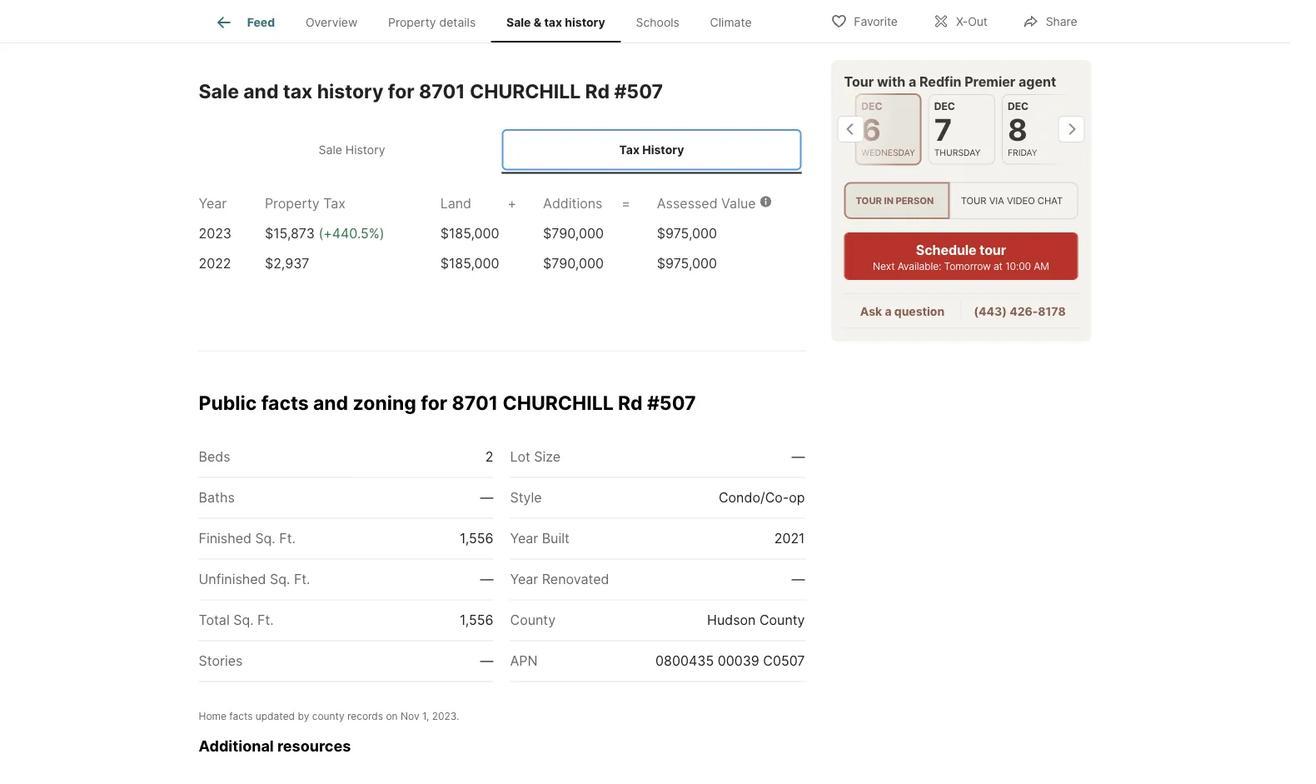 Task type: describe. For each thing, give the bounding box(es) containing it.
year for year renovated
[[510, 572, 539, 588]]

sq. for unfinished
[[270, 572, 290, 588]]

next image
[[1059, 116, 1086, 143]]

churchill for public facts and zoning for 8701 churchill rd #507
[[503, 392, 614, 415]]

$790,000 for $15,873
[[543, 226, 604, 242]]

condo/co-op
[[719, 490, 805, 506]]

0 vertical spatial a
[[909, 73, 917, 90]]

public
[[199, 392, 257, 415]]

climate tab
[[695, 3, 768, 43]]

0 vertical spatial 2023
[[199, 226, 232, 242]]

chat
[[1038, 195, 1064, 206]]

for for history
[[388, 80, 415, 103]]

1 county from the left
[[510, 612, 556, 629]]

dec 7 thursday
[[934, 100, 981, 158]]

property for property tax
[[265, 196, 320, 212]]

1,
[[423, 710, 430, 722]]

ft. for finished sq. ft.
[[279, 531, 296, 547]]

— for size
[[792, 449, 805, 465]]

tab list containing feed
[[199, 0, 781, 43]]

sale history
[[319, 143, 385, 157]]

8178
[[1039, 304, 1067, 319]]

— left style
[[480, 490, 494, 506]]

1,556 for finished sq. ft.
[[460, 531, 494, 547]]

$790,000 for $2,937
[[543, 256, 604, 272]]

at
[[994, 260, 1003, 272]]

county
[[312, 710, 345, 722]]

$15,873
[[265, 226, 315, 242]]

00039
[[718, 653, 760, 670]]

$15,873 (+440.5%)
[[265, 226, 385, 242]]

(+440.5%)
[[319, 226, 385, 242]]

2
[[486, 449, 494, 465]]

unfinished
[[199, 572, 266, 588]]

apn
[[510, 653, 538, 670]]

history for tax history
[[643, 143, 685, 157]]

tomorrow
[[945, 260, 991, 272]]

rd for public facts and zoning for 8701 churchill rd #507
[[618, 392, 643, 415]]

426-
[[1010, 304, 1039, 319]]

sale for sale and tax history for 8701 churchill rd #507
[[199, 80, 239, 103]]

public facts and zoning for 8701 churchill rd #507
[[199, 392, 697, 415]]

dec for 7
[[934, 100, 955, 113]]

dec for 6
[[862, 100, 883, 113]]

schedule
[[917, 242, 977, 258]]

total sq. ft.
[[199, 612, 274, 629]]

year for year built
[[510, 531, 539, 547]]

ft. for total sq. ft.
[[258, 612, 274, 629]]

— for sq.
[[480, 572, 494, 588]]

schools
[[636, 15, 680, 29]]

history for &
[[565, 15, 606, 29]]

video
[[1008, 195, 1036, 206]]

overview tab
[[290, 3, 373, 43]]

resources
[[277, 737, 351, 756]]

ask a question
[[861, 304, 945, 319]]

redfin
[[920, 73, 962, 90]]

x-out
[[957, 15, 988, 29]]

year built
[[510, 531, 570, 547]]

additional
[[199, 737, 274, 756]]

hudson
[[708, 612, 756, 629]]

wednesday
[[862, 147, 915, 158]]

land
[[441, 196, 472, 212]]

facts for updated
[[229, 710, 253, 722]]

premier
[[965, 73, 1016, 90]]

value
[[722, 196, 756, 212]]

assessed value
[[657, 196, 756, 212]]

by
[[298, 710, 309, 722]]

finished sq. ft.
[[199, 531, 296, 547]]

climate
[[711, 15, 752, 29]]

$975,000 for $15,873
[[657, 226, 718, 242]]

history for and
[[317, 80, 384, 103]]

in
[[885, 195, 894, 206]]

0800435
[[656, 653, 714, 670]]

tax for &
[[545, 15, 563, 29]]

on
[[386, 710, 398, 722]]

feed
[[247, 15, 275, 29]]

property details tab
[[373, 3, 491, 43]]

out
[[969, 15, 988, 29]]

question
[[895, 304, 945, 319]]

dec for 8
[[1008, 100, 1029, 113]]

sale history tab
[[202, 130, 502, 171]]

0 horizontal spatial and
[[244, 80, 279, 103]]

dec 8 friday
[[1008, 100, 1038, 158]]

thursday
[[934, 147, 981, 158]]

list box containing tour in person
[[845, 182, 1079, 219]]

year for year
[[199, 196, 227, 212]]

(443)
[[974, 304, 1008, 319]]

feed link
[[214, 13, 275, 33]]

$975,000 for $2,937
[[657, 256, 718, 272]]

favorite
[[854, 15, 898, 29]]

details
[[440, 15, 476, 29]]

$185,000 for $2,937
[[441, 256, 500, 272]]

tax for and
[[283, 80, 313, 103]]

updated
[[256, 710, 295, 722]]

agent
[[1019, 73, 1057, 90]]

sq. for total
[[234, 612, 254, 629]]

2021
[[775, 531, 805, 547]]

tour with a redfin premier agent
[[845, 73, 1057, 90]]

via
[[990, 195, 1005, 206]]

hudson county
[[708, 612, 805, 629]]

for for zoning
[[421, 392, 448, 415]]

overview
[[306, 15, 358, 29]]



Task type: vqa. For each thing, say whether or not it's contained in the screenshot.
Size "—"
yes



Task type: locate. For each thing, give the bounding box(es) containing it.
1 horizontal spatial history
[[643, 143, 685, 157]]

tour in person
[[856, 195, 934, 206]]

schedule tour next available: tomorrow at 10:00 am
[[873, 242, 1050, 272]]

schools tab
[[621, 3, 695, 43]]

0 vertical spatial 1,556
[[460, 531, 494, 547]]

lot size
[[510, 449, 561, 465]]

rd
[[586, 80, 610, 103], [618, 392, 643, 415]]

2 $790,000 from the top
[[543, 256, 604, 272]]

ft. down "unfinished sq. ft."
[[258, 612, 274, 629]]

property
[[388, 15, 436, 29], [265, 196, 320, 212]]

1 vertical spatial tab list
[[199, 126, 805, 174]]

1 horizontal spatial history
[[565, 15, 606, 29]]

history inside tab
[[565, 15, 606, 29]]

(443) 426-8178 link
[[974, 304, 1067, 319]]

2 horizontal spatial sale
[[507, 15, 531, 29]]

tax history
[[620, 143, 685, 157]]

churchill up size
[[503, 392, 614, 415]]

tax up $15,873 (+440.5%)
[[323, 196, 346, 212]]

a right ask
[[885, 304, 892, 319]]

sale left "&"
[[507, 15, 531, 29]]

0 vertical spatial history
[[565, 15, 606, 29]]

sq. right the total
[[234, 612, 254, 629]]

— left year renovated
[[480, 572, 494, 588]]

sale down feed link
[[199, 80, 239, 103]]

— up op
[[792, 449, 805, 465]]

1 horizontal spatial and
[[313, 392, 349, 415]]

0 vertical spatial $975,000
[[657, 226, 718, 242]]

1 vertical spatial 2023
[[432, 710, 457, 722]]

1 horizontal spatial sale
[[319, 143, 342, 157]]

0 horizontal spatial facts
[[229, 710, 253, 722]]

=
[[622, 196, 631, 212]]

0 vertical spatial property
[[388, 15, 436, 29]]

1 vertical spatial sq.
[[270, 572, 290, 588]]

sq. right unfinished
[[270, 572, 290, 588]]

year up 2022
[[199, 196, 227, 212]]

2 1,556 from the top
[[460, 612, 494, 629]]

list box
[[845, 182, 1079, 219]]

dec
[[862, 100, 883, 113], [934, 100, 955, 113], [1008, 100, 1029, 113]]

2023 up 2022
[[199, 226, 232, 242]]

1 vertical spatial history
[[317, 80, 384, 103]]

2 vertical spatial sale
[[319, 143, 342, 157]]

size
[[535, 449, 561, 465]]

tour for tour with a redfin premier agent
[[845, 73, 874, 90]]

condo/co-
[[719, 490, 789, 506]]

county
[[510, 612, 556, 629], [760, 612, 805, 629]]

1 horizontal spatial facts
[[261, 392, 309, 415]]

sale & tax history
[[507, 15, 606, 29]]

2 $975,000 from the top
[[657, 256, 718, 272]]

baths
[[199, 490, 235, 506]]

x-out button
[[919, 4, 1002, 38]]

0 vertical spatial rd
[[586, 80, 610, 103]]

history up sale history
[[317, 80, 384, 103]]

1 $975,000 from the top
[[657, 226, 718, 242]]

— down 2021
[[792, 572, 805, 588]]

8701 up 2
[[452, 392, 498, 415]]

property details
[[388, 15, 476, 29]]

0 vertical spatial year
[[199, 196, 227, 212]]

history up assessed in the right of the page
[[643, 143, 685, 157]]

0 horizontal spatial history
[[317, 80, 384, 103]]

#507 for public facts and zoning for 8701 churchill rd #507
[[647, 392, 697, 415]]

built
[[542, 531, 570, 547]]

1 vertical spatial property
[[265, 196, 320, 212]]

0 vertical spatial $185,000
[[441, 226, 500, 242]]

op
[[789, 490, 805, 506]]

and left zoning
[[313, 392, 349, 415]]

1 vertical spatial tax
[[283, 80, 313, 103]]

available:
[[898, 260, 942, 272]]

share
[[1047, 15, 1078, 29]]

2 county from the left
[[760, 612, 805, 629]]

nov
[[401, 710, 420, 722]]

1 horizontal spatial dec
[[934, 100, 955, 113]]

0 vertical spatial for
[[388, 80, 415, 103]]

0 vertical spatial churchill
[[470, 80, 581, 103]]

finished
[[199, 531, 252, 547]]

sale
[[507, 15, 531, 29], [199, 80, 239, 103], [319, 143, 342, 157]]

dec inside dec 6 wednesday
[[862, 100, 883, 113]]

sale inside tab
[[507, 15, 531, 29]]

and down feed
[[244, 80, 279, 103]]

dec down agent
[[1008, 100, 1029, 113]]

1 tab list from the top
[[199, 0, 781, 43]]

1 vertical spatial #507
[[647, 392, 697, 415]]

1 horizontal spatial rd
[[618, 392, 643, 415]]

tour left via
[[961, 195, 987, 206]]

1 horizontal spatial property
[[388, 15, 436, 29]]

8701 down property details tab
[[419, 80, 466, 103]]

sale up property tax
[[319, 143, 342, 157]]

0 vertical spatial ft.
[[279, 531, 296, 547]]

1 vertical spatial 8701
[[452, 392, 498, 415]]

year left built
[[510, 531, 539, 547]]

&
[[534, 15, 542, 29]]

1 vertical spatial a
[[885, 304, 892, 319]]

a
[[909, 73, 917, 90], [885, 304, 892, 319]]

additional resources
[[199, 737, 351, 756]]

0 vertical spatial sale
[[507, 15, 531, 29]]

facts right home
[[229, 710, 253, 722]]

sale for sale & tax history
[[507, 15, 531, 29]]

0 vertical spatial facts
[[261, 392, 309, 415]]

additions
[[543, 196, 603, 212]]

tab list
[[199, 0, 781, 43], [199, 126, 805, 174]]

tax
[[620, 143, 640, 157], [323, 196, 346, 212]]

0 horizontal spatial a
[[885, 304, 892, 319]]

zoning
[[353, 392, 417, 415]]

1 vertical spatial tax
[[323, 196, 346, 212]]

for
[[388, 80, 415, 103], [421, 392, 448, 415]]

renovated
[[542, 572, 610, 588]]

1 horizontal spatial tax
[[620, 143, 640, 157]]

1 vertical spatial $185,000
[[441, 256, 500, 272]]

7
[[934, 112, 952, 148]]

2022
[[199, 256, 231, 272]]

1 horizontal spatial county
[[760, 612, 805, 629]]

1 vertical spatial churchill
[[503, 392, 614, 415]]

8701 for zoning
[[452, 392, 498, 415]]

0 horizontal spatial for
[[388, 80, 415, 103]]

0 horizontal spatial tax
[[323, 196, 346, 212]]

1 vertical spatial for
[[421, 392, 448, 415]]

ft. down finished sq. ft.
[[294, 572, 310, 588]]

tax inside tab
[[620, 143, 640, 157]]

dec 6 wednesday
[[862, 100, 915, 158]]

x-
[[957, 15, 969, 29]]

next
[[873, 260, 895, 272]]

home facts updated by county records on nov 1, 2023 .
[[199, 710, 460, 722]]

0 horizontal spatial history
[[346, 143, 385, 157]]

style
[[510, 490, 542, 506]]

0 vertical spatial tax
[[620, 143, 640, 157]]

tour for tour in person
[[856, 195, 882, 206]]

history inside tab
[[643, 143, 685, 157]]

for down property details tab
[[388, 80, 415, 103]]

1 vertical spatial and
[[313, 392, 349, 415]]

sale & tax history tab
[[491, 3, 621, 43]]

1 vertical spatial $790,000
[[543, 256, 604, 272]]

0 horizontal spatial 2023
[[199, 226, 232, 242]]

records
[[348, 710, 383, 722]]

1,556 for total sq. ft.
[[460, 612, 494, 629]]

sq. right finished
[[255, 531, 276, 547]]

and
[[244, 80, 279, 103], [313, 392, 349, 415]]

dec inside "dec 8 friday"
[[1008, 100, 1029, 113]]

2 vertical spatial ft.
[[258, 612, 274, 629]]

0 horizontal spatial property
[[265, 196, 320, 212]]

a right with
[[909, 73, 917, 90]]

1 $185,000 from the top
[[441, 226, 500, 242]]

with
[[878, 73, 906, 90]]

tour left with
[[845, 73, 874, 90]]

history right "&"
[[565, 15, 606, 29]]

tour
[[980, 242, 1007, 258]]

sale inside tab
[[319, 143, 342, 157]]

0 vertical spatial 8701
[[419, 80, 466, 103]]

0 vertical spatial #507
[[615, 80, 664, 103]]

assessed
[[657, 196, 718, 212]]

tour for tour via video chat
[[961, 195, 987, 206]]

0 vertical spatial tax
[[545, 15, 563, 29]]

1 horizontal spatial tax
[[545, 15, 563, 29]]

0 vertical spatial $790,000
[[543, 226, 604, 242]]

dec down redfin
[[934, 100, 955, 113]]

dec up the previous icon
[[862, 100, 883, 113]]

1 history from the left
[[346, 143, 385, 157]]

0 horizontal spatial rd
[[586, 80, 610, 103]]

2 $185,000 from the top
[[441, 256, 500, 272]]

ft. up "unfinished sq. ft."
[[279, 531, 296, 547]]

None button
[[855, 93, 922, 165], [929, 94, 995, 165], [1002, 94, 1069, 165], [855, 93, 922, 165], [929, 94, 995, 165], [1002, 94, 1069, 165]]

facts for and
[[261, 392, 309, 415]]

(443) 426-8178
[[974, 304, 1067, 319]]

0 horizontal spatial tax
[[283, 80, 313, 103]]

6
[[862, 112, 881, 148]]

$185,000 for $15,873
[[441, 226, 500, 242]]

property tax
[[265, 196, 346, 212]]

2 tab list from the top
[[199, 126, 805, 174]]

tax right "&"
[[545, 15, 563, 29]]

previous image
[[838, 116, 865, 143]]

$790,000
[[543, 226, 604, 242], [543, 256, 604, 272]]

0 horizontal spatial county
[[510, 612, 556, 629]]

year renovated
[[510, 572, 610, 588]]

property for property details
[[388, 15, 436, 29]]

0 horizontal spatial sale
[[199, 80, 239, 103]]

friday
[[1008, 147, 1038, 158]]

tax history tab
[[502, 130, 802, 171]]

facts right public
[[261, 392, 309, 415]]

1 $790,000 from the top
[[543, 226, 604, 242]]

c0507
[[764, 653, 805, 670]]

tax up =
[[620, 143, 640, 157]]

1 vertical spatial facts
[[229, 710, 253, 722]]

total
[[199, 612, 230, 629]]

ask a question link
[[861, 304, 945, 319]]

dec inside dec 7 thursday
[[934, 100, 955, 113]]

2 history from the left
[[643, 143, 685, 157]]

1 vertical spatial rd
[[618, 392, 643, 415]]

0800435    00039       c0507
[[656, 653, 805, 670]]

for right zoning
[[421, 392, 448, 415]]

tour left the in
[[856, 195, 882, 206]]

1 vertical spatial ft.
[[294, 572, 310, 588]]

tax inside tab
[[545, 15, 563, 29]]

stories
[[199, 653, 243, 670]]

1 vertical spatial 1,556
[[460, 612, 494, 629]]

beds
[[199, 449, 230, 465]]

lot
[[510, 449, 531, 465]]

home
[[199, 710, 227, 722]]

2 vertical spatial year
[[510, 572, 539, 588]]

year
[[199, 196, 227, 212], [510, 531, 539, 547], [510, 572, 539, 588]]

$975,000
[[657, 226, 718, 242], [657, 256, 718, 272]]

1 vertical spatial sale
[[199, 80, 239, 103]]

sale for sale history
[[319, 143, 342, 157]]

churchill for sale and tax history for 8701 churchill rd #507
[[470, 80, 581, 103]]

0 vertical spatial tab list
[[199, 0, 781, 43]]

1 vertical spatial year
[[510, 531, 539, 547]]

1 vertical spatial $975,000
[[657, 256, 718, 272]]

tax
[[545, 15, 563, 29], [283, 80, 313, 103]]

8701 for history
[[419, 80, 466, 103]]

churchill down "&"
[[470, 80, 581, 103]]

ft.
[[279, 531, 296, 547], [294, 572, 310, 588], [258, 612, 274, 629]]

share button
[[1009, 4, 1092, 38]]

2 vertical spatial sq.
[[234, 612, 254, 629]]

— for renovated
[[792, 572, 805, 588]]

0 horizontal spatial dec
[[862, 100, 883, 113]]

$185,000
[[441, 226, 500, 242], [441, 256, 500, 272]]

0 vertical spatial sq.
[[255, 531, 276, 547]]

1,556
[[460, 531, 494, 547], [460, 612, 494, 629]]

churchill
[[470, 80, 581, 103], [503, 392, 614, 415]]

10:00
[[1006, 260, 1032, 272]]

unfinished sq. ft.
[[199, 572, 310, 588]]

ft. for unfinished sq. ft.
[[294, 572, 310, 588]]

history
[[565, 15, 606, 29], [317, 80, 384, 103]]

0 vertical spatial and
[[244, 80, 279, 103]]

2023
[[199, 226, 232, 242], [432, 710, 457, 722]]

1 horizontal spatial for
[[421, 392, 448, 415]]

1 horizontal spatial 2023
[[432, 710, 457, 722]]

property up $15,873
[[265, 196, 320, 212]]

2023 right the 1,
[[432, 710, 457, 722]]

ask
[[861, 304, 883, 319]]

tab list containing sale history
[[199, 126, 805, 174]]

+
[[508, 196, 517, 212]]

person
[[896, 195, 934, 206]]

.
[[457, 710, 460, 722]]

#507 for sale and tax history for 8701 churchill rd #507
[[615, 80, 664, 103]]

tour via video chat
[[961, 195, 1064, 206]]

8
[[1008, 112, 1028, 148]]

property left "details" on the left of page
[[388, 15, 436, 29]]

rd for sale and tax history for 8701 churchill rd #507
[[586, 80, 610, 103]]

tax down overview tab in the left of the page
[[283, 80, 313, 103]]

sq. for finished
[[255, 531, 276, 547]]

2 horizontal spatial dec
[[1008, 100, 1029, 113]]

history up property tax
[[346, 143, 385, 157]]

county up apn
[[510, 612, 556, 629]]

1 horizontal spatial a
[[909, 73, 917, 90]]

3 dec from the left
[[1008, 100, 1029, 113]]

1 1,556 from the top
[[460, 531, 494, 547]]

2 dec from the left
[[934, 100, 955, 113]]

property inside tab
[[388, 15, 436, 29]]

year down the year built
[[510, 572, 539, 588]]

county up c0507
[[760, 612, 805, 629]]

sq.
[[255, 531, 276, 547], [270, 572, 290, 588], [234, 612, 254, 629]]

history for sale history
[[346, 143, 385, 157]]

1 dec from the left
[[862, 100, 883, 113]]

history inside tab
[[346, 143, 385, 157]]

— left apn
[[480, 653, 494, 670]]



